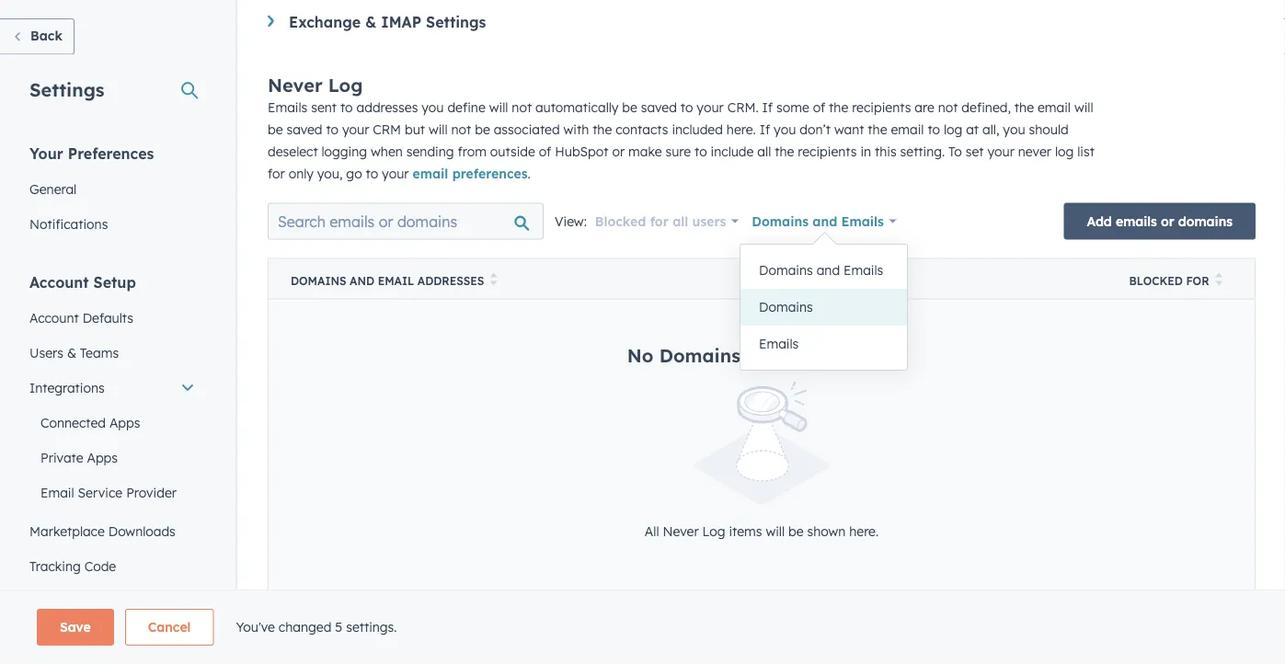 Task type: locate. For each thing, give the bounding box(es) containing it.
press to sort. element right blocked for
[[1216, 273, 1223, 288]]

0 horizontal spatial or
[[612, 143, 625, 159]]

0 horizontal spatial here.
[[727, 121, 756, 137]]

defined,
[[962, 99, 1012, 115]]

apps up service
[[87, 450, 118, 466]]

log left at
[[944, 121, 963, 137]]

press to sort. element inside domains and email addresses button
[[491, 273, 498, 288]]

cancel
[[148, 619, 191, 636]]

your
[[697, 99, 724, 115], [342, 121, 370, 137], [988, 143, 1015, 159], [382, 165, 409, 181]]

email service provider
[[41, 485, 177, 501]]

0 vertical spatial here.
[[727, 121, 756, 137]]

1 horizontal spatial never
[[663, 523, 699, 539]]

found.
[[839, 344, 897, 367]]

you've changed 5 settings.
[[236, 619, 397, 636]]

all
[[758, 143, 772, 159], [673, 213, 689, 229]]

0 horizontal spatial email
[[413, 165, 449, 181]]

account defaults link
[[18, 301, 206, 336]]

will right define
[[489, 99, 509, 115]]

back
[[30, 28, 63, 44]]

but
[[405, 121, 425, 137]]

from
[[458, 143, 487, 159]]

setting.
[[901, 143, 946, 159]]

0 vertical spatial recipients
[[853, 99, 912, 115]]

here. down crm.
[[727, 121, 756, 137]]

log left list
[[1056, 143, 1074, 159]]

domains and emails up domains and emails button
[[752, 213, 885, 229]]

0 horizontal spatial blocked
[[595, 213, 646, 229]]

1 horizontal spatial email
[[891, 121, 925, 137]]

1 vertical spatial here.
[[850, 523, 879, 539]]

domains
[[1179, 213, 1233, 229]]

be
[[623, 99, 638, 115], [268, 121, 283, 137], [475, 121, 490, 137], [789, 523, 804, 539]]

exchange & imap settings button
[[268, 12, 1256, 31]]

if right crm.
[[763, 99, 773, 115]]

email down 'sending'
[[413, 165, 449, 181]]

emails
[[268, 99, 308, 115], [842, 213, 885, 229], [844, 262, 884, 278], [759, 336, 799, 352], [772, 344, 833, 367]]

0 vertical spatial or
[[612, 143, 625, 159]]

blocked inside blocked for button
[[1130, 274, 1184, 288]]

2 horizontal spatial you
[[1004, 121, 1026, 137]]

blocked inside blocked for all users popup button
[[595, 213, 646, 229]]

0 horizontal spatial saved
[[287, 121, 323, 137]]

1 horizontal spatial of
[[813, 99, 826, 115]]

you down the some
[[774, 121, 796, 137]]

account up users
[[29, 310, 79, 326]]

1 horizontal spatial or
[[747, 344, 766, 367]]

1 vertical spatial &
[[67, 345, 76, 361]]

for left press to sort. image
[[1187, 274, 1210, 288]]

or for no domains or emails found.
[[747, 344, 766, 367]]

email down private
[[41, 485, 74, 501]]

2 vertical spatial or
[[747, 344, 766, 367]]

tracking code link
[[18, 549, 206, 584]]

your up included
[[697, 99, 724, 115]]

and for domains and emails popup button
[[813, 213, 838, 229]]

0 vertical spatial apps
[[109, 415, 140, 431]]

0 vertical spatial account
[[29, 273, 89, 291]]

for left only
[[268, 165, 285, 181]]

never up sent
[[268, 73, 323, 96]]

1 vertical spatial all
[[673, 213, 689, 229]]

or right the emails on the top
[[1162, 213, 1175, 229]]

domains and emails inside domains and emails popup button
[[752, 213, 885, 229]]

email
[[1038, 99, 1071, 115], [891, 121, 925, 137], [413, 165, 449, 181]]

or left make
[[612, 143, 625, 159]]

or down domains "button"
[[747, 344, 766, 367]]

and inside popup button
[[813, 213, 838, 229]]

blocked for all users button
[[595, 203, 740, 240]]

exchange & imap settings
[[289, 12, 486, 31]]

users
[[29, 345, 63, 361]]

not down define
[[452, 121, 472, 137]]

log up sent
[[328, 73, 363, 96]]

saved up 'contacts'
[[641, 99, 677, 115]]

of up don't at right top
[[813, 99, 826, 115]]

here.
[[727, 121, 756, 137], [850, 523, 879, 539]]

be up from
[[475, 121, 490, 137]]

blocked
[[595, 213, 646, 229], [1130, 274, 1184, 288]]

users & teams
[[29, 345, 119, 361]]

account setup element
[[18, 272, 206, 654]]

1 vertical spatial or
[[1162, 213, 1175, 229]]

saved up deselect
[[287, 121, 323, 137]]

users
[[693, 213, 727, 229]]

0 horizontal spatial log
[[944, 121, 963, 137]]

1 vertical spatial for
[[650, 213, 669, 229]]

manual logging
[[268, 630, 418, 653]]

1 horizontal spatial for
[[650, 213, 669, 229]]

1 vertical spatial domains and emails
[[759, 262, 884, 278]]

1 horizontal spatial saved
[[641, 99, 677, 115]]

connected
[[41, 415, 106, 431]]

not
[[512, 99, 532, 115], [939, 99, 959, 115], [452, 121, 472, 137]]

& right users
[[67, 345, 76, 361]]

apps down integrations button
[[109, 415, 140, 431]]

2 horizontal spatial email
[[1038, 99, 1071, 115]]

for left users on the top right
[[650, 213, 669, 229]]

you right all,
[[1004, 121, 1026, 137]]

0 vertical spatial domains and emails
[[752, 213, 885, 229]]

1 vertical spatial account
[[29, 310, 79, 326]]

press to sort. element
[[491, 273, 498, 288], [1216, 273, 1223, 288]]

2 horizontal spatial for
[[1187, 274, 1210, 288]]

recipients down don't at right top
[[798, 143, 857, 159]]

preferences
[[453, 165, 528, 181]]

not right are on the top of page
[[939, 99, 959, 115]]

users & teams link
[[18, 336, 206, 370]]

2 press to sort. element from the left
[[1216, 273, 1223, 288]]

1 press to sort. element from the left
[[491, 273, 498, 288]]

1 horizontal spatial press to sort. element
[[1216, 273, 1223, 288]]

to
[[341, 99, 353, 115], [681, 99, 694, 115], [326, 121, 339, 137], [928, 121, 941, 137], [695, 143, 708, 159], [366, 165, 379, 181]]

2 vertical spatial for
[[1187, 274, 1210, 288]]

of down associated at the left top of page
[[539, 143, 552, 159]]

0 vertical spatial settings
[[426, 12, 486, 31]]

private apps
[[41, 450, 118, 466]]

1 horizontal spatial email
[[378, 274, 414, 288]]

sent
[[311, 99, 337, 115]]

0 vertical spatial email
[[378, 274, 414, 288]]

account up account defaults
[[29, 273, 89, 291]]

when
[[371, 143, 403, 159]]

never
[[268, 73, 323, 96], [663, 523, 699, 539]]

1 vertical spatial log
[[1056, 143, 1074, 159]]

blocked down add emails or domains button
[[1130, 274, 1184, 288]]

0 vertical spatial log
[[328, 73, 363, 96]]

imap
[[381, 12, 422, 31]]

tracking
[[29, 558, 81, 574]]

0 horizontal spatial settings
[[29, 78, 104, 101]]

associated
[[494, 121, 560, 137]]

& for users
[[67, 345, 76, 361]]

press to sort. element right the addresses
[[491, 273, 498, 288]]

never right "all"
[[663, 523, 699, 539]]

at
[[967, 121, 979, 137]]

all inside popup button
[[673, 213, 689, 229]]

0 horizontal spatial &
[[67, 345, 76, 361]]

press to sort. image
[[1216, 273, 1223, 286]]

the
[[829, 99, 849, 115], [1015, 99, 1035, 115], [593, 121, 612, 137], [868, 121, 888, 137], [775, 143, 795, 159]]

account
[[29, 273, 89, 291], [29, 310, 79, 326]]

and
[[813, 213, 838, 229], [817, 262, 840, 278], [350, 274, 375, 288]]

1 vertical spatial apps
[[87, 450, 118, 466]]

you up but
[[422, 99, 444, 115]]

0 horizontal spatial press to sort. element
[[491, 273, 498, 288]]

1 vertical spatial if
[[760, 121, 771, 137]]

1 vertical spatial never
[[663, 523, 699, 539]]

list box containing domains and emails
[[741, 245, 908, 370]]

1 horizontal spatial all
[[758, 143, 772, 159]]

0 vertical spatial log
[[944, 121, 963, 137]]

in
[[861, 143, 872, 159]]

here. inside emails sent to addresses you define will not automatically be saved to your crm. if some of the recipients are not defined, the email will be saved to your crm but will not be associated with the contacts included here. if you don't want the email to log at all, you should deselect logging when sending from outside of hubspot or make sure to include all the recipients in this setting. to set your never log list for only you, go to your
[[727, 121, 756, 137]]

0 vertical spatial all
[[758, 143, 772, 159]]

all,
[[983, 121, 1000, 137]]

1 horizontal spatial blocked
[[1130, 274, 1184, 288]]

if left don't at right top
[[760, 121, 771, 137]]

2 horizontal spatial not
[[939, 99, 959, 115]]

connected apps link
[[18, 405, 206, 440]]

to right go at the top of the page
[[366, 165, 379, 181]]

all right include
[[758, 143, 772, 159]]

1 vertical spatial saved
[[287, 121, 323, 137]]

the up should
[[1015, 99, 1035, 115]]

for inside button
[[1187, 274, 1210, 288]]

account setup
[[29, 273, 136, 291]]

domains
[[752, 213, 809, 229], [759, 262, 813, 278], [291, 274, 347, 288], [759, 299, 813, 315], [660, 344, 741, 367]]

will
[[489, 99, 509, 115], [1075, 99, 1094, 115], [429, 121, 448, 137], [766, 523, 785, 539]]

press to sort. element inside blocked for button
[[1216, 273, 1223, 288]]

and down search emails or domains search box
[[350, 274, 375, 288]]

logging
[[342, 630, 418, 653]]

log left "items"
[[703, 523, 726, 539]]

domains inside popup button
[[752, 213, 809, 229]]

or inside button
[[1162, 213, 1175, 229]]

not up associated at the left top of page
[[512, 99, 532, 115]]

integrations
[[29, 380, 105, 396]]

1 vertical spatial blocked
[[1130, 274, 1184, 288]]

private apps link
[[18, 440, 206, 475]]

1 horizontal spatial log
[[703, 523, 726, 539]]

recipients
[[853, 99, 912, 115], [798, 143, 857, 159]]

and for domains and email addresses button
[[350, 274, 375, 288]]

0 horizontal spatial all
[[673, 213, 689, 229]]

0 horizontal spatial of
[[539, 143, 552, 159]]

save button
[[37, 609, 114, 646]]

cancel button
[[125, 609, 214, 646]]

0 vertical spatial blocked
[[595, 213, 646, 229]]

0 vertical spatial never
[[268, 73, 323, 96]]

and up domains and emails button
[[813, 213, 838, 229]]

marketplace
[[29, 523, 105, 539]]

no domains or emails found.
[[628, 344, 897, 367]]

settings.
[[346, 619, 397, 636]]

the up the this on the right
[[868, 121, 888, 137]]

account defaults
[[29, 310, 133, 326]]

email left the addresses
[[378, 274, 414, 288]]

your preferences element
[[18, 143, 206, 242]]

list box
[[741, 245, 908, 370]]

0 horizontal spatial for
[[268, 165, 285, 181]]

included
[[672, 121, 723, 137]]

domains and emails up domains "button"
[[759, 262, 884, 278]]

settings down 'back'
[[29, 78, 104, 101]]

to down included
[[695, 143, 708, 159]]

0 horizontal spatial email
[[41, 485, 74, 501]]

for inside popup button
[[650, 213, 669, 229]]

settings
[[426, 12, 486, 31], [29, 78, 104, 101]]

0 vertical spatial for
[[268, 165, 285, 181]]

your up logging
[[342, 121, 370, 137]]

0 vertical spatial &
[[365, 12, 377, 31]]

email up setting.
[[891, 121, 925, 137]]

0 vertical spatial saved
[[641, 99, 677, 115]]

2 horizontal spatial or
[[1162, 213, 1175, 229]]

here. right shown
[[850, 523, 879, 539]]

1 horizontal spatial &
[[365, 12, 377, 31]]

1 account from the top
[[29, 273, 89, 291]]

1 vertical spatial email
[[41, 485, 74, 501]]

notifications
[[29, 216, 108, 232]]

settings right imap
[[426, 12, 486, 31]]

be up deselect
[[268, 121, 283, 137]]

email up should
[[1038, 99, 1071, 115]]

log
[[944, 121, 963, 137], [1056, 143, 1074, 159]]

blocked right the view: on the top left of page
[[595, 213, 646, 229]]

saved
[[641, 99, 677, 115], [287, 121, 323, 137]]

all left users on the top right
[[673, 213, 689, 229]]

of
[[813, 99, 826, 115], [539, 143, 552, 159]]

want
[[835, 121, 865, 137]]

& inside the account setup element
[[67, 345, 76, 361]]

for for blocked for
[[1187, 274, 1210, 288]]

0 horizontal spatial never
[[268, 73, 323, 96]]

& left imap
[[365, 12, 377, 31]]

2 account from the top
[[29, 310, 79, 326]]

downloads
[[108, 523, 176, 539]]

recipients up the want
[[853, 99, 912, 115]]



Task type: describe. For each thing, give the bounding box(es) containing it.
marketplace downloads
[[29, 523, 176, 539]]

1 horizontal spatial log
[[1056, 143, 1074, 159]]

all never log items will be shown here.
[[645, 523, 879, 539]]

1 horizontal spatial settings
[[426, 12, 486, 31]]

to
[[949, 143, 963, 159]]

manual
[[268, 630, 336, 653]]

emails
[[1116, 213, 1158, 229]]

blocked for blocked for all users
[[595, 213, 646, 229]]

your down all,
[[988, 143, 1015, 159]]

logging
[[322, 143, 367, 159]]

setup
[[93, 273, 136, 291]]

to down are on the top of page
[[928, 121, 941, 137]]

will right but
[[429, 121, 448, 137]]

exchange
[[289, 12, 361, 31]]

be up 'contacts'
[[623, 99, 638, 115]]

blocked for button
[[1108, 259, 1256, 299]]

set
[[966, 143, 984, 159]]

domains and email addresses button
[[268, 259, 1108, 299]]

you,
[[317, 165, 343, 181]]

domains and emails inside domains and emails button
[[759, 262, 884, 278]]

items
[[729, 523, 763, 539]]

go
[[346, 165, 362, 181]]

provider
[[126, 485, 177, 501]]

press to sort. element for blocked for
[[1216, 273, 1223, 288]]

1 vertical spatial settings
[[29, 78, 104, 101]]

blocked for
[[1130, 274, 1210, 288]]

never log
[[268, 73, 363, 96]]

list
[[1078, 143, 1095, 159]]

and up domains "button"
[[817, 262, 840, 278]]

deselect
[[268, 143, 318, 159]]

add emails or domains
[[1087, 213, 1233, 229]]

0 horizontal spatial log
[[328, 73, 363, 96]]

shown
[[808, 523, 846, 539]]

apps for private apps
[[87, 450, 118, 466]]

teams
[[80, 345, 119, 361]]

include
[[711, 143, 754, 159]]

no
[[628, 344, 654, 367]]

0 vertical spatial email
[[1038, 99, 1071, 115]]

private
[[41, 450, 83, 466]]

emails inside emails sent to addresses you define will not automatically be saved to your crm. if some of the recipients are not defined, the email will be saved to your crm but will not be associated with the contacts included here. if you don't want the email to log at all, you should deselect logging when sending from outside of hubspot or make sure to include all the recipients in this setting. to set your never log list for only you, go to your
[[268, 99, 308, 115]]

you've
[[236, 619, 275, 636]]

code
[[84, 558, 116, 574]]

domains and email addresses
[[291, 274, 484, 288]]

don't
[[800, 121, 831, 137]]

.
[[528, 165, 531, 181]]

automatically
[[536, 99, 619, 115]]

only
[[289, 165, 314, 181]]

back link
[[0, 18, 74, 55]]

1 horizontal spatial not
[[512, 99, 532, 115]]

marketplace downloads link
[[18, 514, 206, 549]]

crm.
[[728, 99, 759, 115]]

0 horizontal spatial you
[[422, 99, 444, 115]]

your down when
[[382, 165, 409, 181]]

outside
[[490, 143, 536, 159]]

save
[[60, 619, 91, 636]]

apps for connected apps
[[109, 415, 140, 431]]

hubspot
[[555, 143, 609, 159]]

press to sort. image
[[491, 273, 498, 286]]

blocked for blocked for
[[1130, 274, 1184, 288]]

domains and emails button
[[740, 203, 909, 240]]

email service provider link
[[18, 475, 206, 510]]

be left shown
[[789, 523, 804, 539]]

some
[[777, 99, 810, 115]]

service
[[78, 485, 123, 501]]

tracking code
[[29, 558, 116, 574]]

general
[[29, 181, 77, 197]]

1 vertical spatial email
[[891, 121, 925, 137]]

crm
[[373, 121, 401, 137]]

changed
[[279, 619, 332, 636]]

1 vertical spatial log
[[703, 523, 726, 539]]

emails sent to addresses you define will not automatically be saved to your crm. if some of the recipients are not defined, the email will be saved to your crm but will not be associated with the contacts included here. if you don't want the email to log at all, you should deselect logging when sending from outside of hubspot or make sure to include all the recipients in this setting. to set your never log list for only you, go to your
[[268, 99, 1095, 181]]

domains button
[[741, 289, 908, 326]]

your preferences
[[29, 144, 154, 162]]

to right sent
[[341, 99, 353, 115]]

account for account defaults
[[29, 310, 79, 326]]

1 horizontal spatial you
[[774, 121, 796, 137]]

0 vertical spatial if
[[763, 99, 773, 115]]

email inside button
[[378, 274, 414, 288]]

1 vertical spatial of
[[539, 143, 552, 159]]

email inside the account setup element
[[41, 485, 74, 501]]

the up the want
[[829, 99, 849, 115]]

email preferences .
[[413, 165, 531, 181]]

1 horizontal spatial here.
[[850, 523, 879, 539]]

notifications link
[[18, 207, 206, 242]]

caret image
[[268, 15, 274, 27]]

account for account setup
[[29, 273, 89, 291]]

add emails or domains button
[[1064, 203, 1256, 240]]

connected apps
[[41, 415, 140, 431]]

contacts
[[616, 121, 669, 137]]

with
[[564, 121, 589, 137]]

this
[[875, 143, 897, 159]]

define
[[448, 99, 486, 115]]

to up included
[[681, 99, 694, 115]]

addresses
[[357, 99, 418, 115]]

or for add emails or domains
[[1162, 213, 1175, 229]]

for for blocked for all users
[[650, 213, 669, 229]]

defaults
[[83, 310, 133, 326]]

sending
[[407, 143, 454, 159]]

2 vertical spatial email
[[413, 165, 449, 181]]

the right with
[[593, 121, 612, 137]]

are
[[915, 99, 935, 115]]

emails inside popup button
[[842, 213, 885, 229]]

sure
[[666, 143, 691, 159]]

all inside emails sent to addresses you define will not automatically be saved to your crm. if some of the recipients are not defined, the email will be saved to your crm but will not be associated with the contacts included here. if you don't want the email to log at all, you should deselect logging when sending from outside of hubspot or make sure to include all the recipients in this setting. to set your never log list for only you, go to your
[[758, 143, 772, 159]]

Search emails or domains search field
[[268, 203, 544, 240]]

view:
[[555, 213, 587, 229]]

will right "items"
[[766, 523, 785, 539]]

blocked for all users
[[595, 213, 727, 229]]

0 vertical spatial of
[[813, 99, 826, 115]]

preferences
[[68, 144, 154, 162]]

to down sent
[[326, 121, 339, 137]]

will up list
[[1075, 99, 1094, 115]]

emails button
[[741, 326, 908, 363]]

your
[[29, 144, 63, 162]]

for inside emails sent to addresses you define will not automatically be saved to your crm. if some of the recipients are not defined, the email will be saved to your crm but will not be associated with the contacts included here. if you don't want the email to log at all, you should deselect logging when sending from outside of hubspot or make sure to include all the recipients in this setting. to set your never log list for only you, go to your
[[268, 165, 285, 181]]

& for exchange
[[365, 12, 377, 31]]

1 vertical spatial recipients
[[798, 143, 857, 159]]

0 horizontal spatial not
[[452, 121, 472, 137]]

or inside emails sent to addresses you define will not automatically be saved to your crm. if some of the recipients are not defined, the email will be saved to your crm but will not be associated with the contacts included here. if you don't want the email to log at all, you should deselect logging when sending from outside of hubspot or make sure to include all the recipients in this setting. to set your never log list for only you, go to your
[[612, 143, 625, 159]]

press to sort. element for domains and email addresses
[[491, 273, 498, 288]]

addresses
[[418, 274, 484, 288]]

never
[[1019, 143, 1052, 159]]

domains inside "button"
[[759, 299, 813, 315]]

the down the some
[[775, 143, 795, 159]]



Task type: vqa. For each thing, say whether or not it's contained in the screenshot.
left views
no



